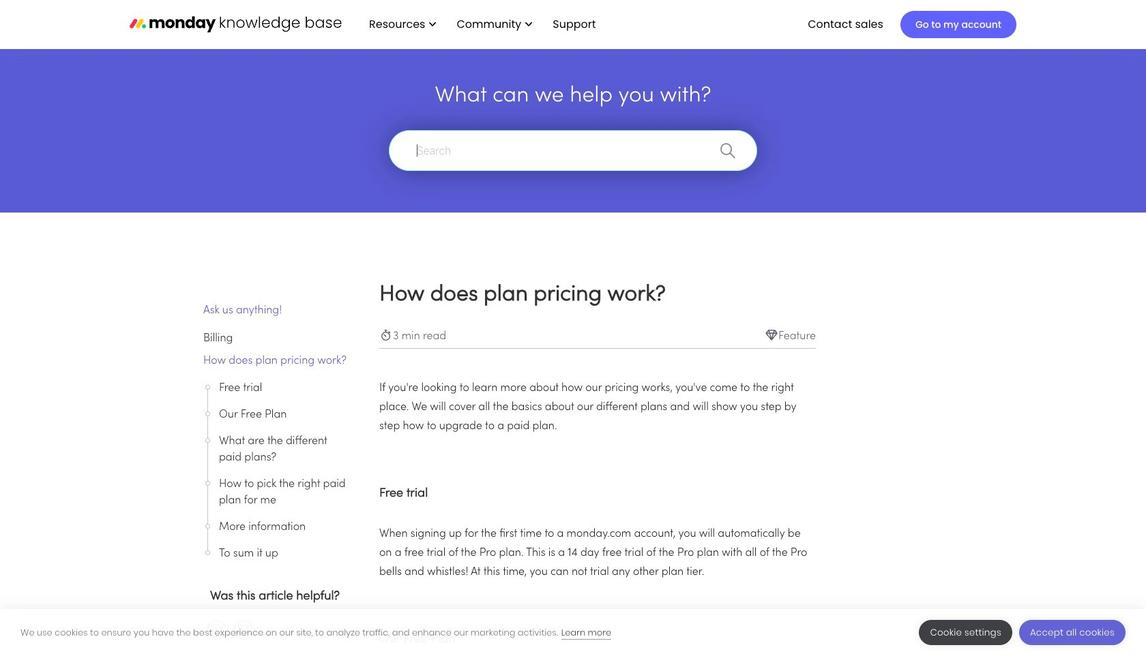 Task type: describe. For each thing, give the bounding box(es) containing it.
Search search field
[[389, 130, 757, 171]]



Task type: locate. For each thing, give the bounding box(es) containing it.
main content
[[0, 41, 1146, 657]]

None search field
[[382, 130, 764, 171]]

list
[[355, 0, 607, 49]]

main element
[[355, 0, 1017, 49]]

monday.com logo image
[[130, 10, 342, 38]]

dialog
[[0, 610, 1146, 657]]



Task type: vqa. For each thing, say whether or not it's contained in the screenshot.
We use cookies to ensure you have the best experience on our site, to analyze traffic, and enhance our marketing activities. Learn more
no



